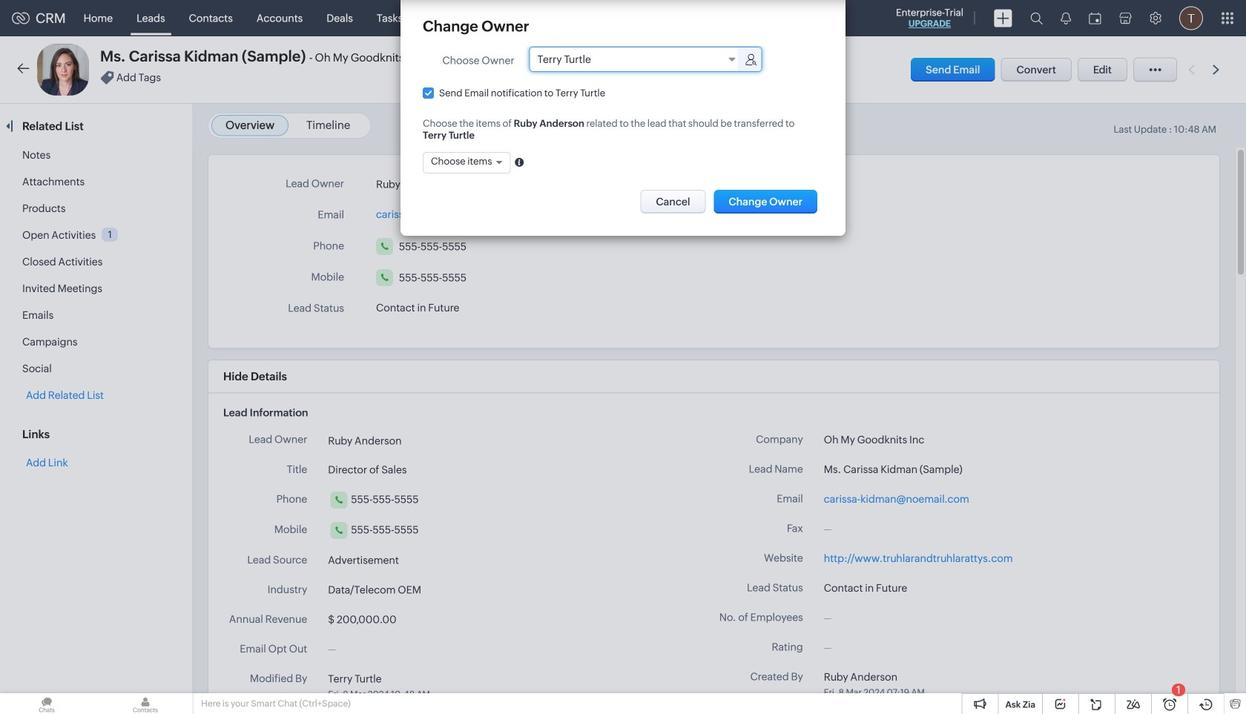 Task type: describe. For each thing, give the bounding box(es) containing it.
calendar image
[[1090, 12, 1102, 24]]

signals image
[[1061, 12, 1072, 24]]

create menu image
[[995, 9, 1013, 27]]

profile image
[[1180, 6, 1204, 30]]

chats image
[[0, 694, 94, 715]]

contacts image
[[99, 694, 192, 715]]

logo image
[[12, 12, 30, 24]]



Task type: locate. For each thing, give the bounding box(es) containing it.
None button
[[641, 190, 706, 214], [714, 190, 818, 214], [641, 190, 706, 214], [714, 190, 818, 214]]

next record image
[[1214, 65, 1223, 75]]

profile element
[[1171, 0, 1213, 36]]

signals element
[[1052, 0, 1081, 36]]

search image
[[1031, 12, 1044, 24]]

None field
[[530, 48, 741, 71]]

search element
[[1022, 0, 1052, 36]]

create menu element
[[986, 0, 1022, 36]]



Task type: vqa. For each thing, say whether or not it's contained in the screenshot.
Create Menu element
yes



